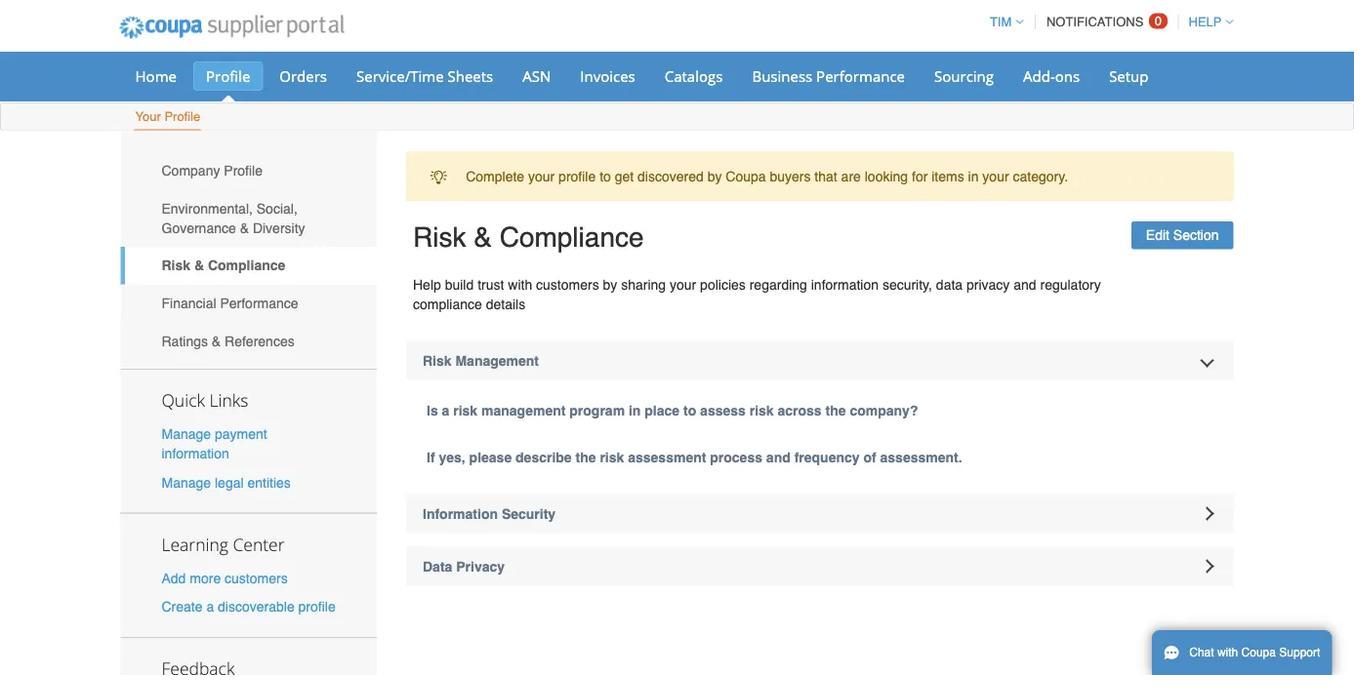 Task type: vqa. For each thing, say whether or not it's contained in the screenshot.
Search Coupa Commodities... field
no



Task type: locate. For each thing, give the bounding box(es) containing it.
business
[[752, 66, 813, 86]]

1 horizontal spatial and
[[1014, 277, 1037, 292]]

by inside "alert"
[[708, 169, 722, 184]]

a right is
[[442, 403, 450, 418]]

0 horizontal spatial to
[[600, 169, 611, 184]]

add
[[162, 571, 186, 586]]

0 horizontal spatial coupa
[[726, 169, 766, 184]]

0 vertical spatial profile
[[206, 66, 250, 86]]

please
[[469, 450, 512, 465]]

1 vertical spatial profile
[[298, 599, 336, 615]]

manage down "quick" at bottom
[[162, 427, 211, 442]]

profile right your
[[164, 109, 200, 124]]

0 vertical spatial and
[[1014, 277, 1037, 292]]

performance
[[816, 66, 905, 86], [220, 296, 298, 311]]

business performance link
[[740, 62, 918, 91]]

0 vertical spatial coupa
[[726, 169, 766, 184]]

your
[[135, 109, 161, 124]]

customers up "discoverable"
[[225, 571, 288, 586]]

trust
[[478, 277, 504, 292]]

1 horizontal spatial your
[[670, 277, 696, 292]]

1 horizontal spatial to
[[684, 403, 696, 418]]

1 horizontal spatial the
[[826, 403, 846, 418]]

governance
[[162, 220, 236, 236]]

performance for financial performance
[[220, 296, 298, 311]]

0 vertical spatial in
[[968, 169, 979, 184]]

0 horizontal spatial by
[[603, 277, 617, 292]]

& right ratings
[[212, 333, 221, 349]]

0 horizontal spatial risk
[[453, 403, 478, 418]]

help up 'compliance'
[[413, 277, 441, 292]]

information security heading
[[406, 495, 1234, 534]]

profile down coupa supplier portal image
[[206, 66, 250, 86]]

1 vertical spatial in
[[629, 403, 641, 418]]

risk up 'financial'
[[162, 258, 190, 274]]

references
[[225, 333, 295, 349]]

risk & compliance up financial performance
[[162, 258, 285, 274]]

& left diversity at the left
[[240, 220, 249, 236]]

place
[[645, 403, 680, 418]]

edit section link
[[1132, 222, 1234, 250]]

a for create
[[206, 599, 214, 615]]

1 horizontal spatial risk
[[600, 450, 624, 465]]

customers left sharing
[[536, 277, 599, 292]]

help inside help build trust with customers by sharing your policies regarding information security, data privacy and regulatory compliance details
[[413, 277, 441, 292]]

coupa supplier portal image
[[106, 3, 358, 52]]

0 vertical spatial help
[[1189, 15, 1222, 29]]

2 manage from the top
[[162, 475, 211, 491]]

help right 0
[[1189, 15, 1222, 29]]

profile link
[[193, 62, 263, 91]]

1 horizontal spatial profile
[[559, 169, 596, 184]]

financial performance
[[162, 296, 298, 311]]

help
[[1189, 15, 1222, 29], [413, 277, 441, 292]]

0 vertical spatial with
[[508, 277, 532, 292]]

create a discoverable profile
[[162, 599, 336, 615]]

1 horizontal spatial in
[[968, 169, 979, 184]]

0 vertical spatial risk
[[413, 222, 466, 253]]

profile
[[559, 169, 596, 184], [298, 599, 336, 615]]

0 horizontal spatial and
[[766, 450, 791, 465]]

create
[[162, 599, 203, 615]]

navigation
[[981, 3, 1234, 41]]

1 vertical spatial profile
[[164, 109, 200, 124]]

and right process
[[766, 450, 791, 465]]

1 vertical spatial risk & compliance
[[162, 258, 285, 274]]

profile inside 'link'
[[206, 66, 250, 86]]

tim link
[[981, 15, 1024, 29]]

learning center
[[162, 533, 285, 556]]

1 horizontal spatial information
[[811, 277, 879, 292]]

manage left legal
[[162, 475, 211, 491]]

data privacy
[[423, 559, 505, 575]]

learning
[[162, 533, 228, 556]]

profile right "discoverable"
[[298, 599, 336, 615]]

0 horizontal spatial help
[[413, 277, 441, 292]]

information up manage legal entities
[[162, 446, 229, 462]]

1 horizontal spatial a
[[442, 403, 450, 418]]

to
[[600, 169, 611, 184], [684, 403, 696, 418]]

1 horizontal spatial risk & compliance
[[413, 222, 644, 253]]

add more customers
[[162, 571, 288, 586]]

in
[[968, 169, 979, 184], [629, 403, 641, 418]]

your inside help build trust with customers by sharing your policies regarding information security, data privacy and regulatory compliance details
[[670, 277, 696, 292]]

program
[[570, 403, 625, 418]]

create a discoverable profile link
[[162, 599, 336, 615]]

information
[[423, 506, 498, 522]]

the right describe
[[576, 450, 596, 465]]

service/time
[[356, 66, 444, 86]]

1 vertical spatial compliance
[[208, 258, 285, 274]]

information
[[811, 277, 879, 292], [162, 446, 229, 462]]

0 horizontal spatial performance
[[220, 296, 298, 311]]

a for is
[[442, 403, 450, 418]]

quick links
[[162, 389, 248, 412]]

1 vertical spatial with
[[1218, 646, 1239, 660]]

environmental, social, governance & diversity
[[162, 201, 305, 236]]

0 horizontal spatial compliance
[[208, 258, 285, 274]]

information left security,
[[811, 277, 879, 292]]

assess
[[700, 403, 746, 418]]

performance right business
[[816, 66, 905, 86]]

of
[[864, 450, 877, 465]]

social,
[[257, 201, 298, 216]]

a
[[442, 403, 450, 418], [206, 599, 214, 615]]

profile for your profile
[[164, 109, 200, 124]]

0 horizontal spatial the
[[576, 450, 596, 465]]

coupa left 'buyers'
[[726, 169, 766, 184]]

with
[[508, 277, 532, 292], [1218, 646, 1239, 660]]

your right complete
[[528, 169, 555, 184]]

by left sharing
[[603, 277, 617, 292]]

1 vertical spatial performance
[[220, 296, 298, 311]]

manage
[[162, 427, 211, 442], [162, 475, 211, 491]]

add more customers link
[[162, 571, 288, 586]]

and
[[1014, 277, 1037, 292], [766, 450, 791, 465]]

edit section
[[1146, 228, 1219, 243]]

0 vertical spatial the
[[826, 403, 846, 418]]

to right place at the bottom
[[684, 403, 696, 418]]

risk right is
[[453, 403, 478, 418]]

2 vertical spatial profile
[[224, 163, 263, 179]]

0 vertical spatial profile
[[559, 169, 596, 184]]

with inside button
[[1218, 646, 1239, 660]]

coupa inside "alert"
[[726, 169, 766, 184]]

profile inside "alert"
[[559, 169, 596, 184]]

in left place at the bottom
[[629, 403, 641, 418]]

risk left across
[[750, 403, 774, 418]]

1 vertical spatial help
[[413, 277, 441, 292]]

1 manage from the top
[[162, 427, 211, 442]]

chat with coupa support button
[[1152, 631, 1332, 676]]

data
[[423, 559, 452, 575]]

if yes, please describe the risk assessment process and frequency of assessment.
[[427, 450, 962, 465]]

1 vertical spatial the
[[576, 450, 596, 465]]

1 horizontal spatial compliance
[[500, 222, 644, 253]]

setup link
[[1097, 62, 1162, 91]]

yes,
[[439, 450, 466, 465]]

& up trust
[[474, 222, 492, 253]]

with up details
[[508, 277, 532, 292]]

0 vertical spatial manage
[[162, 427, 211, 442]]

your right sharing
[[670, 277, 696, 292]]

ratings & references link
[[121, 322, 377, 360]]

coupa
[[726, 169, 766, 184], [1242, 646, 1276, 660]]

security,
[[883, 277, 933, 292]]

0 horizontal spatial in
[[629, 403, 641, 418]]

risk down program
[[600, 450, 624, 465]]

entities
[[247, 475, 291, 491]]

& inside "environmental, social, governance & diversity"
[[240, 220, 249, 236]]

0 horizontal spatial risk & compliance
[[162, 258, 285, 274]]

discoverable
[[218, 599, 295, 615]]

with right chat
[[1218, 646, 1239, 660]]

1 vertical spatial by
[[603, 277, 617, 292]]

manage inside manage payment information
[[162, 427, 211, 442]]

1 vertical spatial information
[[162, 446, 229, 462]]

sheets
[[448, 66, 493, 86]]

risk & compliance up trust
[[413, 222, 644, 253]]

risk up build
[[413, 222, 466, 253]]

profile up environmental, social, governance & diversity link
[[224, 163, 263, 179]]

1 vertical spatial customers
[[225, 571, 288, 586]]

0 horizontal spatial information
[[162, 446, 229, 462]]

0 horizontal spatial a
[[206, 599, 214, 615]]

assessment.
[[880, 450, 962, 465]]

1 vertical spatial manage
[[162, 475, 211, 491]]

1 horizontal spatial by
[[708, 169, 722, 184]]

1 horizontal spatial help
[[1189, 15, 1222, 29]]

invoices link
[[568, 62, 648, 91]]

catalogs link
[[652, 62, 736, 91]]

1 horizontal spatial with
[[1218, 646, 1239, 660]]

0 vertical spatial customers
[[536, 277, 599, 292]]

risk inside dropdown button
[[423, 353, 452, 369]]

1 vertical spatial a
[[206, 599, 214, 615]]

compliance down "get" at top left
[[500, 222, 644, 253]]

1 horizontal spatial customers
[[536, 277, 599, 292]]

2 horizontal spatial your
[[983, 169, 1009, 184]]

customers inside help build trust with customers by sharing your policies regarding information security, data privacy and regulatory compliance details
[[536, 277, 599, 292]]

performance up references
[[220, 296, 298, 311]]

and right privacy
[[1014, 277, 1037, 292]]

coupa inside button
[[1242, 646, 1276, 660]]

asn
[[523, 66, 551, 86]]

0 vertical spatial compliance
[[500, 222, 644, 253]]

1 horizontal spatial performance
[[816, 66, 905, 86]]

1 horizontal spatial coupa
[[1242, 646, 1276, 660]]

0 vertical spatial performance
[[816, 66, 905, 86]]

links
[[209, 389, 248, 412]]

1 vertical spatial coupa
[[1242, 646, 1276, 660]]

risk up is
[[423, 353, 452, 369]]

0 vertical spatial to
[[600, 169, 611, 184]]

ratings & references
[[162, 333, 295, 349]]

a right 'create'
[[206, 599, 214, 615]]

2 vertical spatial risk
[[423, 353, 452, 369]]

0 vertical spatial information
[[811, 277, 879, 292]]

0 horizontal spatial with
[[508, 277, 532, 292]]

and inside help build trust with customers by sharing your policies regarding information security, data privacy and regulatory compliance details
[[1014, 277, 1037, 292]]

diversity
[[253, 220, 305, 236]]

coupa left support
[[1242, 646, 1276, 660]]

the right across
[[826, 403, 846, 418]]

0 horizontal spatial profile
[[298, 599, 336, 615]]

to left "get" at top left
[[600, 169, 611, 184]]

profile left "get" at top left
[[559, 169, 596, 184]]

information inside manage payment information
[[162, 446, 229, 462]]

risk
[[453, 403, 478, 418], [750, 403, 774, 418], [600, 450, 624, 465]]

in right items
[[968, 169, 979, 184]]

your left category.
[[983, 169, 1009, 184]]

by right discovered
[[708, 169, 722, 184]]

get
[[615, 169, 634, 184]]

0 vertical spatial by
[[708, 169, 722, 184]]

0 vertical spatial a
[[442, 403, 450, 418]]

sharing
[[621, 277, 666, 292]]

add-ons link
[[1011, 62, 1093, 91]]

compliance up financial performance link
[[208, 258, 285, 274]]

environmental,
[[162, 201, 253, 216]]



Task type: describe. For each thing, give the bounding box(es) containing it.
section
[[1174, 228, 1219, 243]]

information inside help build trust with customers by sharing your policies regarding information security, data privacy and regulatory compliance details
[[811, 277, 879, 292]]

information security
[[423, 506, 556, 522]]

performance for business performance
[[816, 66, 905, 86]]

notifications
[[1047, 15, 1144, 29]]

data privacy button
[[406, 547, 1234, 586]]

add-ons
[[1023, 66, 1080, 86]]

navigation containing notifications 0
[[981, 3, 1234, 41]]

looking
[[865, 169, 908, 184]]

edit
[[1146, 228, 1170, 243]]

details
[[486, 296, 526, 312]]

for
[[912, 169, 928, 184]]

notifications 0
[[1047, 14, 1162, 29]]

payment
[[215, 427, 267, 442]]

across
[[778, 403, 822, 418]]

tim
[[990, 15, 1012, 29]]

risk management
[[423, 353, 539, 369]]

frequency
[[795, 450, 860, 465]]

by inside help build trust with customers by sharing your policies regarding information security, data privacy and regulatory compliance details
[[603, 277, 617, 292]]

financial performance link
[[121, 285, 377, 322]]

sourcing
[[935, 66, 994, 86]]

asn link
[[510, 62, 564, 91]]

manage legal entities link
[[162, 475, 291, 491]]

0 horizontal spatial customers
[[225, 571, 288, 586]]

center
[[233, 533, 285, 556]]

orders
[[280, 66, 327, 86]]

help build trust with customers by sharing your policies regarding information security, data privacy and regulatory compliance details
[[413, 277, 1101, 312]]

ratings
[[162, 333, 208, 349]]

items
[[932, 169, 964, 184]]

add-
[[1023, 66, 1055, 86]]

help for help build trust with customers by sharing your policies regarding information security, data privacy and regulatory compliance details
[[413, 277, 441, 292]]

setup
[[1109, 66, 1149, 86]]

home
[[135, 66, 177, 86]]

assessment
[[628, 450, 706, 465]]

to inside "alert"
[[600, 169, 611, 184]]

manage payment information
[[162, 427, 267, 462]]

complete your profile to get discovered by coupa buyers that are looking for items in your category. alert
[[406, 152, 1234, 201]]

privacy
[[456, 559, 505, 575]]

home link
[[123, 62, 189, 91]]

orders link
[[267, 62, 340, 91]]

is
[[427, 403, 438, 418]]

risk management button
[[406, 341, 1234, 380]]

describe
[[516, 450, 572, 465]]

privacy
[[967, 277, 1010, 292]]

is a risk management program in place to assess risk across the company?
[[427, 403, 918, 418]]

chat
[[1190, 646, 1214, 660]]

more
[[190, 571, 221, 586]]

policies
[[700, 277, 746, 292]]

environmental, social, governance & diversity link
[[121, 190, 377, 247]]

manage for manage payment information
[[162, 427, 211, 442]]

1 vertical spatial and
[[766, 450, 791, 465]]

build
[[445, 277, 474, 292]]

risk & compliance link
[[121, 247, 377, 285]]

complete your profile to get discovered by coupa buyers that are looking for items in your category.
[[466, 169, 1068, 184]]

data privacy heading
[[406, 547, 1234, 586]]

1 vertical spatial to
[[684, 403, 696, 418]]

invoices
[[580, 66, 635, 86]]

process
[[710, 450, 763, 465]]

regulatory
[[1040, 277, 1101, 292]]

company profile link
[[121, 152, 377, 190]]

catalogs
[[665, 66, 723, 86]]

manage for manage legal entities
[[162, 475, 211, 491]]

0 vertical spatial risk & compliance
[[413, 222, 644, 253]]

discovered
[[638, 169, 704, 184]]

company?
[[850, 403, 918, 418]]

category.
[[1013, 169, 1068, 184]]

information security button
[[406, 495, 1234, 534]]

help for help
[[1189, 15, 1222, 29]]

data
[[936, 277, 963, 292]]

with inside help build trust with customers by sharing your policies regarding information security, data privacy and regulatory compliance details
[[508, 277, 532, 292]]

management
[[456, 353, 539, 369]]

& down governance
[[194, 258, 204, 274]]

are
[[841, 169, 861, 184]]

profile for company profile
[[224, 163, 263, 179]]

legal
[[215, 475, 244, 491]]

manage payment information link
[[162, 427, 267, 462]]

service/time sheets
[[356, 66, 493, 86]]

complete
[[466, 169, 524, 184]]

regarding
[[750, 277, 807, 292]]

in inside "alert"
[[968, 169, 979, 184]]

0 horizontal spatial your
[[528, 169, 555, 184]]

1 vertical spatial risk
[[162, 258, 190, 274]]

2 horizontal spatial risk
[[750, 403, 774, 418]]

your profile
[[135, 109, 200, 124]]

company profile
[[162, 163, 263, 179]]

buyers
[[770, 169, 811, 184]]

risk management heading
[[406, 341, 1234, 380]]

service/time sheets link
[[344, 62, 506, 91]]



